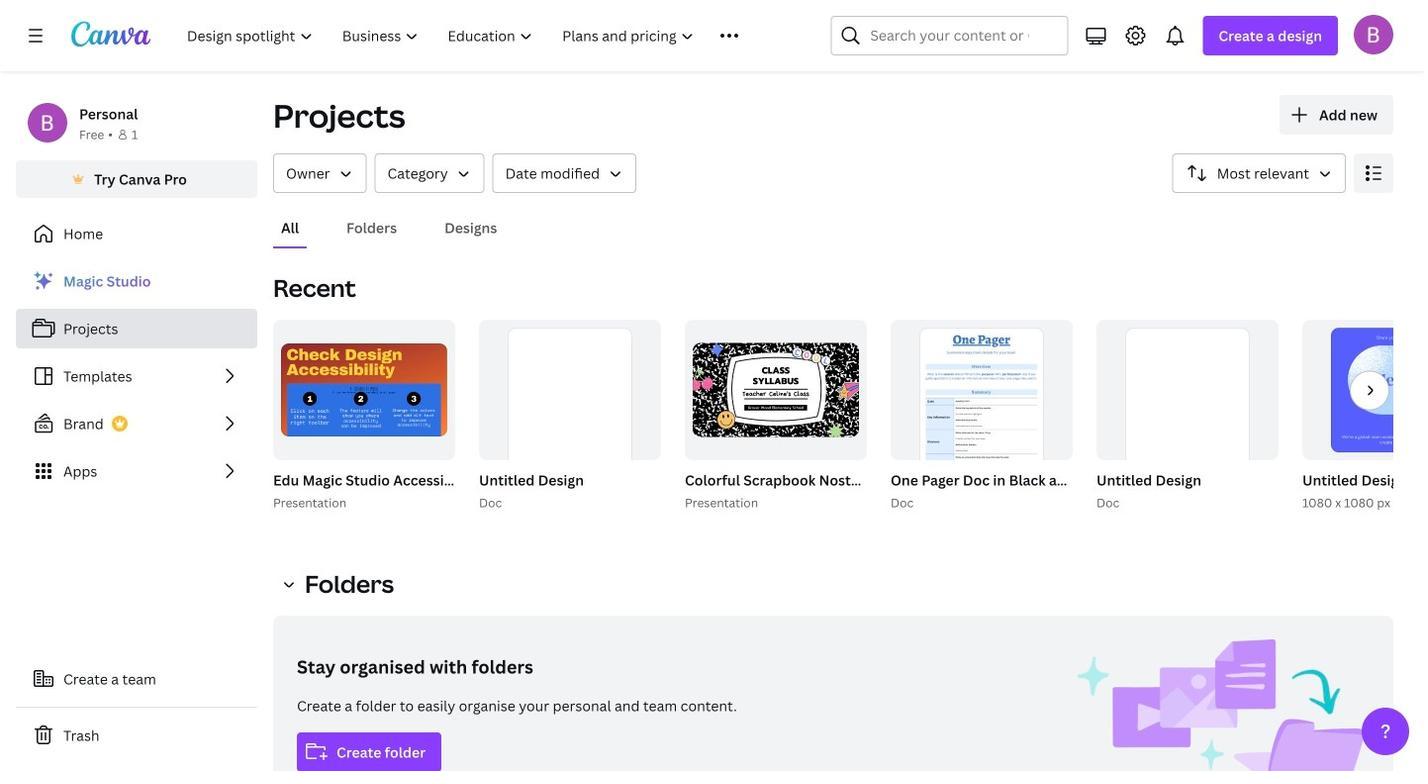 Task type: locate. For each thing, give the bounding box(es) containing it.
None search field
[[831, 16, 1069, 55]]

11 group from the left
[[1299, 320, 1426, 513]]

Search search field
[[871, 17, 1029, 54]]

4 group from the left
[[479, 320, 661, 504]]

5 group from the left
[[681, 320, 1185, 513]]

Date modified button
[[493, 153, 637, 193]]

Owner button
[[273, 153, 367, 193]]

6 group from the left
[[685, 320, 867, 460]]

Sort by button
[[1173, 153, 1347, 193]]

2 group from the left
[[273, 320, 455, 460]]

list
[[16, 261, 257, 491]]

group
[[269, 320, 644, 513], [273, 320, 455, 460], [475, 320, 661, 513], [479, 320, 661, 504], [681, 320, 1185, 513], [685, 320, 867, 460], [887, 320, 1398, 513], [891, 320, 1073, 504], [1093, 320, 1279, 513], [1097, 320, 1279, 504], [1299, 320, 1426, 513], [1303, 320, 1426, 460]]

top level navigation element
[[174, 16, 784, 55], [174, 16, 784, 55]]

8 group from the left
[[891, 320, 1073, 504]]

3 group from the left
[[475, 320, 661, 513]]

Category button
[[375, 153, 485, 193]]

10 group from the left
[[1097, 320, 1279, 504]]

bob builder image
[[1354, 15, 1394, 54]]



Task type: describe. For each thing, give the bounding box(es) containing it.
9 group from the left
[[1093, 320, 1279, 513]]

1 group from the left
[[269, 320, 644, 513]]

12 group from the left
[[1303, 320, 1426, 460]]

7 group from the left
[[887, 320, 1398, 513]]



Task type: vqa. For each thing, say whether or not it's contained in the screenshot.
search field
yes



